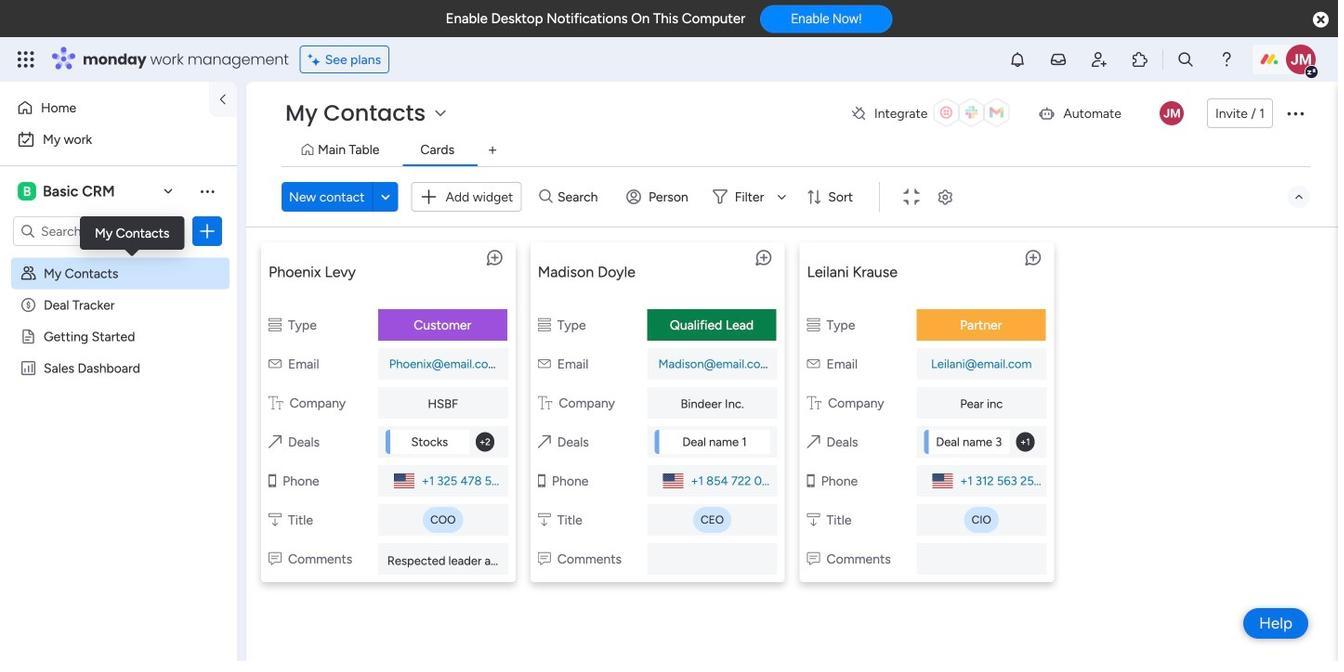 Task type: describe. For each thing, give the bounding box(es) containing it.
jeremy miller image
[[1287, 45, 1316, 74]]

help image
[[1218, 50, 1236, 69]]

dapulse text column image
[[807, 396, 822, 411]]

small dropdown column outline image for second v2 mobile phone image from left
[[807, 513, 820, 529]]

2 v2 mobile phone image from the left
[[807, 474, 815, 489]]

notifications image
[[1009, 50, 1027, 69]]

v2 board relation small image for first v2 mobile phone image from left
[[538, 435, 551, 450]]

v2 status outline image for v2 board relation small image for first v2 mobile phone image from left
[[538, 317, 551, 333]]

dapulse text column image for v2 email column image
[[538, 396, 553, 411]]

options image
[[198, 222, 217, 241]]

dapulse close image
[[1314, 11, 1329, 30]]

options image
[[1285, 102, 1307, 125]]

v2 status outline image for v2 board relation small icon
[[269, 317, 282, 333]]

v2 email column image for v2 status outline image for v2 board relation small icon
[[269, 357, 282, 372]]

0 vertical spatial option
[[11, 93, 198, 123]]

workspace selection element
[[18, 180, 118, 203]]

v2 small long text column image
[[538, 552, 551, 568]]

public dashboard image
[[20, 360, 37, 377]]

invite members image
[[1091, 50, 1109, 69]]

2 vertical spatial option
[[0, 257, 237, 261]]

see plans image
[[308, 49, 325, 70]]

1 vertical spatial option
[[11, 125, 226, 154]]

monday marketplace image
[[1131, 50, 1150, 69]]

public board image
[[20, 328, 37, 346]]

workspace image
[[18, 181, 36, 202]]



Task type: vqa. For each thing, say whether or not it's contained in the screenshot.
Add view image
yes



Task type: locate. For each thing, give the bounding box(es) containing it.
v2 small long text column image for second v2 mobile phone image from left
[[807, 552, 820, 568]]

1 horizontal spatial v2 small long text column image
[[807, 552, 820, 568]]

1 v2 status outline image from the left
[[269, 317, 282, 333]]

v2 email column image down v2 status outline icon
[[807, 357, 820, 372]]

1 horizontal spatial v2 mobile phone image
[[807, 474, 815, 489]]

1 v2 small long text column image from the left
[[269, 552, 282, 568]]

v2 small long text column image for v2 mobile phone icon
[[269, 552, 282, 568]]

add view image
[[489, 144, 497, 157]]

tab
[[478, 136, 508, 165]]

v2 mobile phone image
[[538, 474, 546, 489], [807, 474, 815, 489]]

option
[[11, 93, 198, 123], [11, 125, 226, 154], [0, 257, 237, 261]]

list box
[[0, 254, 237, 635]]

0 horizontal spatial small dropdown column outline image
[[269, 513, 282, 529]]

1 horizontal spatial v2 board relation small image
[[807, 435, 820, 450]]

2 small dropdown column outline image from the left
[[807, 513, 820, 529]]

1 horizontal spatial v2 status outline image
[[538, 317, 551, 333]]

0 horizontal spatial v2 email column image
[[269, 357, 282, 372]]

0 horizontal spatial v2 small long text column image
[[269, 552, 282, 568]]

v2 board relation small image down dapulse text column image
[[807, 435, 820, 450]]

v2 email column image up v2 board relation small icon
[[269, 357, 282, 372]]

v2 email column image
[[269, 357, 282, 372], [807, 357, 820, 372]]

1 v2 mobile phone image from the left
[[538, 474, 546, 489]]

v2 small long text column image
[[269, 552, 282, 568], [807, 552, 820, 568]]

v2 search image
[[539, 187, 553, 208]]

v2 status outline image
[[807, 317, 820, 333]]

0 horizontal spatial dapulse text column image
[[269, 396, 283, 411]]

1 v2 board relation small image from the left
[[538, 435, 551, 450]]

1 dapulse text column image from the left
[[269, 396, 283, 411]]

v2 board relation small image up small dropdown column outline image
[[538, 435, 551, 450]]

v2 mobile phone image up small dropdown column outline image
[[538, 474, 546, 489]]

1 small dropdown column outline image from the left
[[269, 513, 282, 529]]

1 horizontal spatial dapulse text column image
[[538, 396, 553, 411]]

v2 board relation small image for second v2 mobile phone image from left
[[807, 435, 820, 450]]

1 horizontal spatial small dropdown column outline image
[[807, 513, 820, 529]]

search everything image
[[1177, 50, 1196, 69]]

2 v2 small long text column image from the left
[[807, 552, 820, 568]]

0 horizontal spatial v2 mobile phone image
[[538, 474, 546, 489]]

v2 email column image
[[538, 357, 551, 372]]

1 horizontal spatial v2 email column image
[[807, 357, 820, 372]]

select product image
[[17, 50, 35, 69]]

small dropdown column outline image
[[269, 513, 282, 529], [807, 513, 820, 529]]

v2 board relation small image
[[269, 435, 282, 450]]

2 v2 email column image from the left
[[807, 357, 820, 372]]

dapulse text column image up v2 board relation small icon
[[269, 396, 283, 411]]

v2 email column image for v2 status outline icon
[[807, 357, 820, 372]]

0 horizontal spatial v2 board relation small image
[[538, 435, 551, 450]]

1 v2 email column image from the left
[[269, 357, 282, 372]]

v2 status outline image
[[269, 317, 282, 333], [538, 317, 551, 333]]

workspace options image
[[198, 182, 217, 201]]

small dropdown column outline image
[[538, 513, 551, 529]]

Search field
[[553, 184, 609, 210]]

dapulse text column image
[[269, 396, 283, 411], [538, 396, 553, 411]]

2 dapulse text column image from the left
[[538, 396, 553, 411]]

small dropdown column outline image for v2 mobile phone icon
[[269, 513, 282, 529]]

collapse image
[[1292, 190, 1307, 205]]

tab list
[[282, 136, 1311, 166]]

jeremy miller image
[[1160, 101, 1184, 126]]

update feed image
[[1050, 50, 1068, 69]]

2 v2 board relation small image from the left
[[807, 435, 820, 450]]

Search in workspace field
[[39, 221, 155, 242]]

arrow down image
[[771, 186, 793, 208]]

angle down image
[[381, 190, 390, 204]]

v2 mobile phone image
[[269, 474, 276, 489]]

row group
[[254, 235, 1331, 598]]

dapulse text column image for v2 status outline image for v2 board relation small icon v2 email column icon
[[269, 396, 283, 411]]

0 horizontal spatial v2 status outline image
[[269, 317, 282, 333]]

2 v2 status outline image from the left
[[538, 317, 551, 333]]

dapulse text column image down v2 email column image
[[538, 396, 553, 411]]

v2 board relation small image
[[538, 435, 551, 450], [807, 435, 820, 450]]

v2 mobile phone image down dapulse text column image
[[807, 474, 815, 489]]



